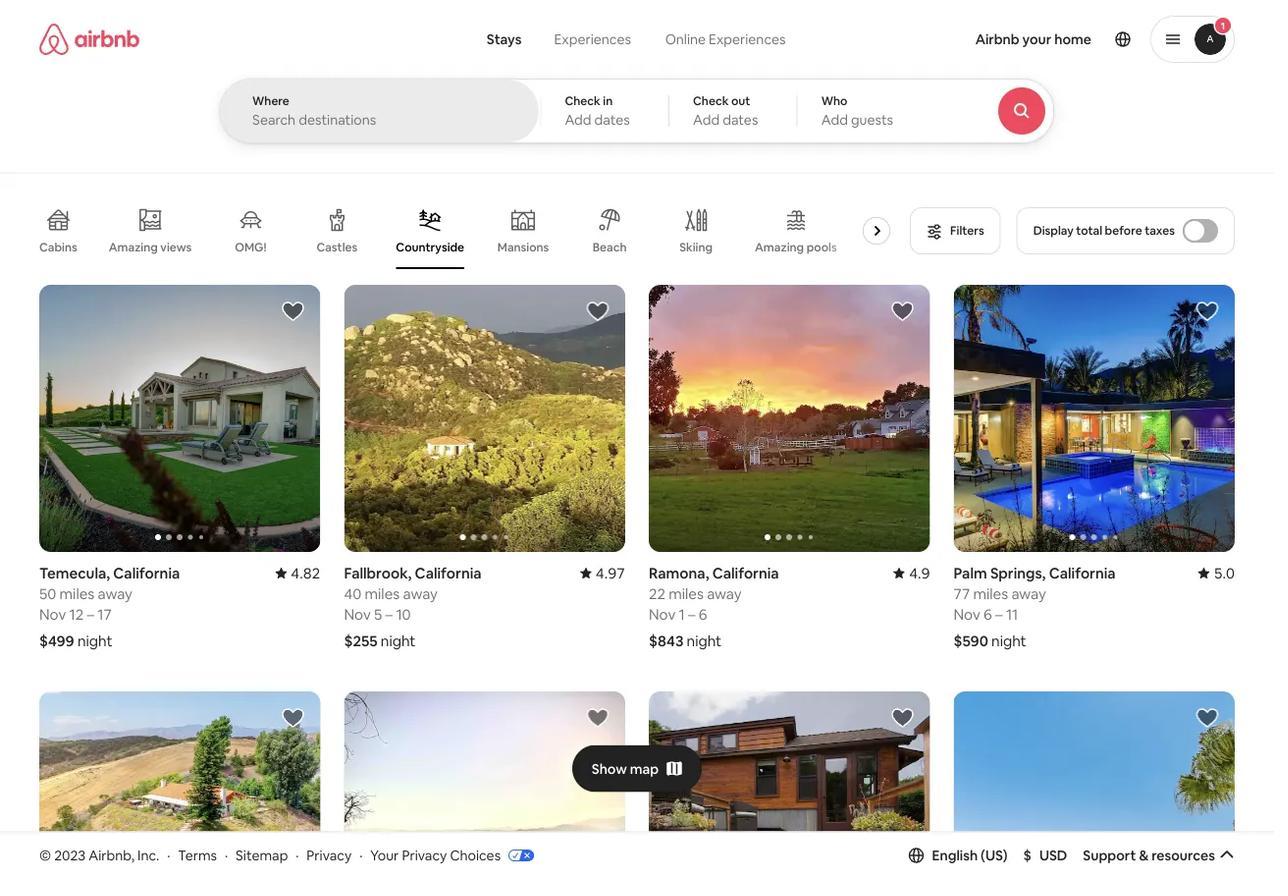 Task type: describe. For each thing, give the bounding box(es) containing it.
$255
[[344, 631, 378, 650]]

17
[[98, 605, 112, 624]]

in
[[603, 93, 613, 109]]

miles for 5
[[365, 584, 400, 603]]

springs,
[[991, 563, 1046, 583]]

add to wishlist: temecula, california image
[[281, 300, 305, 323]]

choices
[[450, 846, 501, 864]]

miles inside palm springs, california 77 miles away nov 6 – 11 $590 night
[[974, 584, 1009, 603]]

add to wishlist: borrego springs, california image
[[1196, 706, 1220, 730]]

miles for 1
[[669, 584, 704, 603]]

away inside palm springs, california 77 miles away nov 6 – 11 $590 night
[[1012, 584, 1047, 603]]

california for 40 miles away
[[415, 563, 482, 583]]

privacy link
[[307, 846, 352, 864]]

english (us) button
[[909, 846, 1008, 864]]

add for check in add dates
[[565, 111, 592, 129]]

usd
[[1040, 846, 1068, 864]]

10
[[396, 605, 411, 624]]

display total before taxes button
[[1017, 207, 1236, 254]]

fallbrook,
[[344, 563, 412, 583]]

airbnb
[[976, 30, 1020, 48]]

terms · sitemap · privacy ·
[[178, 846, 363, 864]]

dates for check in add dates
[[595, 111, 630, 129]]

2 experiences from the left
[[709, 30, 786, 48]]

california for 50 miles away
[[113, 563, 180, 583]]

your privacy choices
[[371, 846, 501, 864]]

support & resources
[[1084, 846, 1216, 864]]

– for 10
[[386, 605, 393, 624]]

california for 22 miles away
[[713, 563, 779, 583]]

1 · from the left
[[167, 846, 170, 864]]

5.0
[[1215, 563, 1236, 583]]

cabins
[[39, 240, 77, 255]]

6 inside palm springs, california 77 miles away nov 6 – 11 $590 night
[[984, 605, 993, 624]]

40
[[344, 584, 362, 603]]

$499
[[39, 631, 74, 650]]

check for check out add dates
[[693, 93, 729, 109]]

home
[[1055, 30, 1092, 48]]

profile element
[[834, 0, 1236, 79]]

night for 17
[[77, 631, 112, 650]]

– for 17
[[87, 605, 94, 624]]

castles
[[317, 240, 358, 255]]

nov inside palm springs, california 77 miles away nov 6 – 11 $590 night
[[954, 605, 981, 624]]

22
[[649, 584, 666, 603]]

check for check in add dates
[[565, 93, 601, 109]]

77
[[954, 584, 971, 603]]

2023
[[54, 846, 86, 864]]

where
[[252, 93, 290, 109]]

resources
[[1152, 846, 1216, 864]]

amazing views
[[109, 239, 192, 255]]

ramona, california 22 miles away nov 1 – 6 $843 night
[[649, 563, 779, 650]]

stays
[[487, 30, 522, 48]]

4.97 out of 5 average rating image
[[580, 563, 626, 583]]

none search field containing stays
[[220, 0, 1109, 143]]

5.0 out of 5 average rating image
[[1199, 563, 1236, 583]]

add to wishlist: fallbrook, california image
[[281, 706, 305, 730]]

dates for check out add dates
[[723, 111, 759, 129]]

stays button
[[471, 20, 538, 59]]

nov for 50
[[39, 605, 66, 624]]

1 button
[[1151, 16, 1236, 63]]

display total before taxes
[[1034, 223, 1176, 238]]

add to wishlist: ramona, california image
[[891, 300, 915, 323]]

2 add to wishlist: fallbrook, california image from the top
[[586, 706, 610, 730]]

inc.
[[138, 846, 159, 864]]

$ usd
[[1024, 846, 1068, 864]]

online experiences
[[666, 30, 786, 48]]

check out add dates
[[693, 93, 759, 129]]

terms link
[[178, 846, 217, 864]]

4.9
[[910, 563, 931, 583]]

views
[[160, 239, 192, 255]]

© 2023 airbnb, inc. ·
[[39, 846, 170, 864]]

filters button
[[911, 207, 1001, 254]]

palm
[[954, 563, 988, 583]]

6 inside ramona, california 22 miles away nov 1 – 6 $843 night
[[699, 605, 708, 624]]

your
[[371, 846, 399, 864]]

©
[[39, 846, 51, 864]]

stays tab panel
[[220, 79, 1109, 143]]

airbnb your home
[[976, 30, 1092, 48]]

palm springs, california 77 miles away nov 6 – 11 $590 night
[[954, 563, 1116, 650]]

away for ramona,
[[707, 584, 742, 603]]

airbnb,
[[89, 846, 135, 864]]

temecula, california 50 miles away nov 12 – 17 $499 night
[[39, 563, 180, 650]]

1 inside 1 dropdown button
[[1222, 19, 1226, 32]]

support
[[1084, 846, 1137, 864]]



Task type: vqa. For each thing, say whether or not it's contained in the screenshot.
Ramona,'s away
yes



Task type: locate. For each thing, give the bounding box(es) containing it.
dates down out
[[723, 111, 759, 129]]

0 horizontal spatial amazing
[[109, 239, 158, 255]]

away
[[98, 584, 133, 603], [403, 584, 438, 603], [707, 584, 742, 603], [1012, 584, 1047, 603]]

away inside the fallbrook, california 40 miles away nov 5 – 10 $255 night
[[403, 584, 438, 603]]

add inside who add guests
[[822, 111, 848, 129]]

(us)
[[981, 846, 1008, 864]]

omg!
[[235, 240, 267, 255]]

– left 11 at the bottom of the page
[[996, 605, 1003, 624]]

check in add dates
[[565, 93, 630, 129]]

1 – from the left
[[87, 605, 94, 624]]

show map
[[592, 760, 659, 778]]

check left the in
[[565, 93, 601, 109]]

check inside check out add dates
[[693, 93, 729, 109]]

experiences button
[[538, 20, 648, 59]]

2 horizontal spatial add
[[822, 111, 848, 129]]

night for 6
[[687, 631, 722, 650]]

3 – from the left
[[689, 605, 696, 624]]

0 horizontal spatial 1
[[679, 605, 685, 624]]

3 away from the left
[[707, 584, 742, 603]]

· left your on the left
[[360, 846, 363, 864]]

california right springs,
[[1050, 563, 1116, 583]]

add inside check in add dates
[[565, 111, 592, 129]]

3 night from the left
[[687, 631, 722, 650]]

night down 10
[[381, 631, 416, 650]]

ramona,
[[649, 563, 710, 583]]

support & resources button
[[1084, 846, 1236, 864]]

miles up 12
[[59, 584, 95, 603]]

nov inside ramona, california 22 miles away nov 1 – 6 $843 night
[[649, 605, 676, 624]]

miles inside the temecula, california 50 miles away nov 12 – 17 $499 night
[[59, 584, 95, 603]]

2 add from the left
[[693, 111, 720, 129]]

1 nov from the left
[[39, 605, 66, 624]]

show map button
[[572, 745, 702, 792]]

4 away from the left
[[1012, 584, 1047, 603]]

4.9 out of 5 average rating image
[[894, 563, 931, 583]]

map
[[630, 760, 659, 778]]

miles right 77
[[974, 584, 1009, 603]]

miles inside the fallbrook, california 40 miles away nov 5 – 10 $255 night
[[365, 584, 400, 603]]

2 miles from the left
[[365, 584, 400, 603]]

$590
[[954, 631, 989, 650]]

california inside the temecula, california 50 miles away nov 12 – 17 $499 night
[[113, 563, 180, 583]]

2 check from the left
[[693, 93, 729, 109]]

privacy left your on the left
[[307, 846, 352, 864]]

night inside ramona, california 22 miles away nov 1 – 6 $843 night
[[687, 631, 722, 650]]

miles down ramona,
[[669, 584, 704, 603]]

miles
[[59, 584, 95, 603], [365, 584, 400, 603], [669, 584, 704, 603], [974, 584, 1009, 603]]

1 add to wishlist: fallbrook, california image from the top
[[586, 300, 610, 323]]

· right terms link
[[225, 846, 228, 864]]

countryside
[[396, 240, 465, 255]]

california right fallbrook,
[[415, 563, 482, 583]]

add
[[565, 111, 592, 129], [693, 111, 720, 129], [822, 111, 848, 129]]

who
[[822, 93, 848, 109]]

0 horizontal spatial dates
[[595, 111, 630, 129]]

skiing
[[680, 240, 713, 255]]

6
[[699, 605, 708, 624], [984, 605, 993, 624]]

– inside ramona, california 22 miles away nov 1 – 6 $843 night
[[689, 605, 696, 624]]

$843
[[649, 631, 684, 650]]

guests
[[851, 111, 894, 129]]

group
[[39, 193, 899, 269], [39, 285, 321, 552], [344, 285, 626, 552], [649, 285, 931, 552], [954, 285, 1236, 552], [39, 692, 321, 879], [344, 692, 626, 879], [649, 692, 931, 879], [954, 692, 1236, 879]]

nov
[[39, 605, 66, 624], [344, 605, 371, 624], [649, 605, 676, 624], [954, 605, 981, 624]]

1 inside ramona, california 22 miles away nov 1 – 6 $843 night
[[679, 605, 685, 624]]

2 california from the left
[[415, 563, 482, 583]]

nov down the 50
[[39, 605, 66, 624]]

5
[[374, 605, 382, 624]]

1 horizontal spatial amazing
[[755, 240, 805, 255]]

add to wishlist: palm springs, california image
[[1196, 300, 1220, 323]]

2 night from the left
[[381, 631, 416, 650]]

1 privacy from the left
[[307, 846, 352, 864]]

4 – from the left
[[996, 605, 1003, 624]]

english
[[933, 846, 978, 864]]

your
[[1023, 30, 1052, 48]]

3 nov from the left
[[649, 605, 676, 624]]

terms
[[178, 846, 217, 864]]

1 vertical spatial add to wishlist: fallbrook, california image
[[586, 706, 610, 730]]

3 california from the left
[[713, 563, 779, 583]]

what can we help you find? tab list
[[471, 20, 648, 59]]

– down ramona,
[[689, 605, 696, 624]]

amazing left the views
[[109, 239, 158, 255]]

california
[[113, 563, 180, 583], [415, 563, 482, 583], [713, 563, 779, 583], [1050, 563, 1116, 583]]

california inside ramona, california 22 miles away nov 1 – 6 $843 night
[[713, 563, 779, 583]]

1 add from the left
[[565, 111, 592, 129]]

before
[[1106, 223, 1143, 238]]

– for 6
[[689, 605, 696, 624]]

out
[[732, 93, 751, 109]]

&
[[1140, 846, 1149, 864]]

2 privacy from the left
[[402, 846, 447, 864]]

3 · from the left
[[296, 846, 299, 864]]

·
[[167, 846, 170, 864], [225, 846, 228, 864], [296, 846, 299, 864], [360, 846, 363, 864]]

mansions
[[498, 240, 549, 255]]

nov down 77
[[954, 605, 981, 624]]

miles for 12
[[59, 584, 95, 603]]

· right inc.
[[167, 846, 170, 864]]

night down 11 at the bottom of the page
[[992, 631, 1027, 650]]

night down 17
[[77, 631, 112, 650]]

2 – from the left
[[386, 605, 393, 624]]

2 · from the left
[[225, 846, 228, 864]]

night for 10
[[381, 631, 416, 650]]

night inside the temecula, california 50 miles away nov 12 – 17 $499 night
[[77, 631, 112, 650]]

– right the 5
[[386, 605, 393, 624]]

0 horizontal spatial add
[[565, 111, 592, 129]]

4 night from the left
[[992, 631, 1027, 650]]

0 vertical spatial 1
[[1222, 19, 1226, 32]]

1
[[1222, 19, 1226, 32], [679, 605, 685, 624]]

total
[[1077, 223, 1103, 238]]

nov left the 5
[[344, 605, 371, 624]]

check left out
[[693, 93, 729, 109]]

0 horizontal spatial privacy
[[307, 846, 352, 864]]

california inside palm springs, california 77 miles away nov 6 – 11 $590 night
[[1050, 563, 1116, 583]]

check inside check in add dates
[[565, 93, 601, 109]]

dates inside check in add dates
[[595, 111, 630, 129]]

1 horizontal spatial 6
[[984, 605, 993, 624]]

away inside ramona, california 22 miles away nov 1 – 6 $843 night
[[707, 584, 742, 603]]

away up 17
[[98, 584, 133, 603]]

filters
[[951, 223, 985, 238]]

amazing
[[109, 239, 158, 255], [755, 240, 805, 255]]

dates down the in
[[595, 111, 630, 129]]

4.97
[[596, 563, 626, 583]]

1 california from the left
[[113, 563, 180, 583]]

who add guests
[[822, 93, 894, 129]]

miles inside ramona, california 22 miles away nov 1 – 6 $843 night
[[669, 584, 704, 603]]

– inside the temecula, california 50 miles away nov 12 – 17 $499 night
[[87, 605, 94, 624]]

show
[[592, 760, 627, 778]]

4 california from the left
[[1050, 563, 1116, 583]]

add down who
[[822, 111, 848, 129]]

away up 10
[[403, 584, 438, 603]]

6 left 11 at the bottom of the page
[[984, 605, 993, 624]]

sitemap
[[236, 846, 288, 864]]

add to wishlist: fallbrook, california image up show
[[586, 706, 610, 730]]

2 nov from the left
[[344, 605, 371, 624]]

50
[[39, 584, 56, 603]]

experiences up the in
[[554, 30, 631, 48]]

1 vertical spatial 1
[[679, 605, 685, 624]]

california right temecula,
[[113, 563, 180, 583]]

amazing left the pools
[[755, 240, 805, 255]]

fallbrook, california 40 miles away nov 5 – 10 $255 night
[[344, 563, 482, 650]]

$
[[1024, 846, 1032, 864]]

1 night from the left
[[77, 631, 112, 650]]

0 horizontal spatial check
[[565, 93, 601, 109]]

experiences
[[554, 30, 631, 48], [709, 30, 786, 48]]

1 horizontal spatial experiences
[[709, 30, 786, 48]]

– left 17
[[87, 605, 94, 624]]

group containing amazing views
[[39, 193, 899, 269]]

1 horizontal spatial privacy
[[402, 846, 447, 864]]

4 miles from the left
[[974, 584, 1009, 603]]

miles up the 5
[[365, 584, 400, 603]]

0 horizontal spatial experiences
[[554, 30, 631, 48]]

beach
[[593, 240, 627, 255]]

nov inside the fallbrook, california 40 miles away nov 5 – 10 $255 night
[[344, 605, 371, 624]]

2 away from the left
[[403, 584, 438, 603]]

1 horizontal spatial add
[[693, 111, 720, 129]]

taxes
[[1145, 223, 1176, 238]]

nov for 22
[[649, 605, 676, 624]]

dates inside check out add dates
[[723, 111, 759, 129]]

12
[[69, 605, 84, 624]]

None search field
[[220, 0, 1109, 143]]

– inside palm springs, california 77 miles away nov 6 – 11 $590 night
[[996, 605, 1003, 624]]

1 away from the left
[[98, 584, 133, 603]]

3 miles from the left
[[669, 584, 704, 603]]

add down experiences button
[[565, 111, 592, 129]]

amazing pools
[[755, 240, 838, 255]]

0 horizontal spatial 6
[[699, 605, 708, 624]]

away for temecula,
[[98, 584, 133, 603]]

0 vertical spatial add to wishlist: fallbrook, california image
[[586, 300, 610, 323]]

amazing for amazing views
[[109, 239, 158, 255]]

night inside the fallbrook, california 40 miles away nov 5 – 10 $255 night
[[381, 631, 416, 650]]

sitemap link
[[236, 846, 288, 864]]

night
[[77, 631, 112, 650], [381, 631, 416, 650], [687, 631, 722, 650], [992, 631, 1027, 650]]

away for fallbrook,
[[403, 584, 438, 603]]

english (us)
[[933, 846, 1008, 864]]

1 dates from the left
[[595, 111, 630, 129]]

away down ramona,
[[707, 584, 742, 603]]

· left "privacy" link
[[296, 846, 299, 864]]

add down online experiences
[[693, 111, 720, 129]]

2 dates from the left
[[723, 111, 759, 129]]

nov inside the temecula, california 50 miles away nov 12 – 17 $499 night
[[39, 605, 66, 624]]

–
[[87, 605, 94, 624], [386, 605, 393, 624], [689, 605, 696, 624], [996, 605, 1003, 624]]

california right ramona,
[[713, 563, 779, 583]]

Where field
[[252, 111, 509, 129]]

1 check from the left
[[565, 93, 601, 109]]

add for check out add dates
[[693, 111, 720, 129]]

1 miles from the left
[[59, 584, 95, 603]]

nov for 40
[[344, 605, 371, 624]]

add to wishlist: fallbrook, california image down 'beach'
[[586, 300, 610, 323]]

4.82
[[291, 563, 321, 583]]

experiences right online
[[709, 30, 786, 48]]

pools
[[807, 240, 838, 255]]

night inside palm springs, california 77 miles away nov 6 – 11 $590 night
[[992, 631, 1027, 650]]

dates
[[595, 111, 630, 129], [723, 111, 759, 129]]

amazing for amazing pools
[[755, 240, 805, 255]]

1 6 from the left
[[699, 605, 708, 624]]

experiences inside button
[[554, 30, 631, 48]]

4 · from the left
[[360, 846, 363, 864]]

6 down ramona,
[[699, 605, 708, 624]]

1 experiences from the left
[[554, 30, 631, 48]]

nov down 22
[[649, 605, 676, 624]]

– inside the fallbrook, california 40 miles away nov 5 – 10 $255 night
[[386, 605, 393, 624]]

add inside check out add dates
[[693, 111, 720, 129]]

display
[[1034, 223, 1074, 238]]

privacy
[[307, 846, 352, 864], [402, 846, 447, 864]]

add to wishlist: rainbow, california image
[[891, 706, 915, 730]]

4.82 out of 5 average rating image
[[275, 563, 321, 583]]

11
[[1007, 605, 1019, 624]]

3 add from the left
[[822, 111, 848, 129]]

1 horizontal spatial check
[[693, 93, 729, 109]]

add to wishlist: fallbrook, california image
[[586, 300, 610, 323], [586, 706, 610, 730]]

california inside the fallbrook, california 40 miles away nov 5 – 10 $255 night
[[415, 563, 482, 583]]

airbnb your home link
[[964, 19, 1104, 60]]

away inside the temecula, california 50 miles away nov 12 – 17 $499 night
[[98, 584, 133, 603]]

away down springs,
[[1012, 584, 1047, 603]]

online
[[666, 30, 706, 48]]

temecula,
[[39, 563, 110, 583]]

1 horizontal spatial dates
[[723, 111, 759, 129]]

1 horizontal spatial 1
[[1222, 19, 1226, 32]]

2 6 from the left
[[984, 605, 993, 624]]

your privacy choices link
[[371, 846, 534, 865]]

night right '$843'
[[687, 631, 722, 650]]

online experiences link
[[648, 20, 804, 59]]

privacy right your on the left
[[402, 846, 447, 864]]

4 nov from the left
[[954, 605, 981, 624]]



